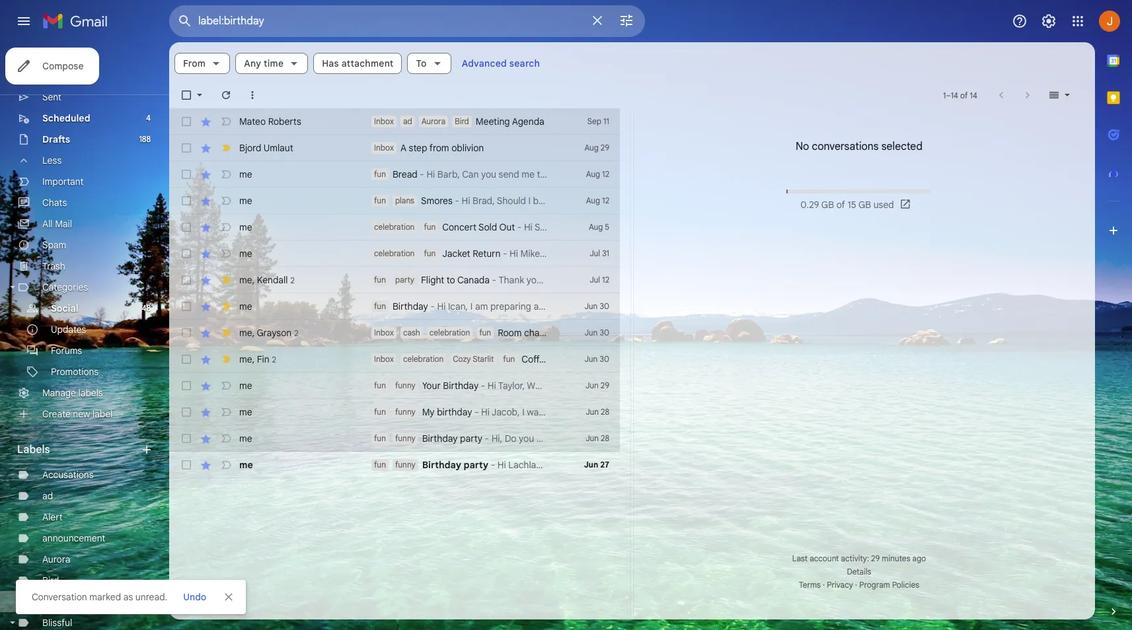 Task type: vqa. For each thing, say whether or not it's contained in the screenshot.


Task type: describe. For each thing, give the bounding box(es) containing it.
birthday down my birthday -
[[422, 460, 462, 472]]

to
[[416, 58, 427, 69]]

forums
[[51, 345, 82, 357]]

birthday down my
[[422, 433, 458, 445]]

11
[[604, 116, 610, 126]]

aurora link
[[42, 554, 70, 566]]

jul for jacket return -
[[590, 249, 601, 259]]

of for 14
[[961, 90, 969, 100]]

updates
[[51, 324, 86, 336]]

row containing bjord umlaut
[[169, 135, 620, 161]]

create new label
[[42, 409, 113, 421]]

new
[[73, 409, 90, 421]]

me for 14th row from the top
[[239, 460, 253, 472]]

- for row containing mateo roberts
[[547, 116, 551, 128]]

- for 7th row from the bottom
[[431, 301, 435, 313]]

has attachment button
[[314, 53, 402, 74]]

2 for grayson
[[294, 328, 299, 338]]

your birthday -
[[422, 380, 488, 392]]

blissful link
[[42, 618, 72, 630]]

your
[[422, 380, 441, 392]]

jun down jun 29
[[586, 407, 599, 417]]

labels
[[78, 388, 103, 399]]

7 row from the top
[[169, 267, 620, 294]]

birthday link
[[42, 597, 81, 608]]

alert containing conversation marked as unread.
[[16, 30, 1112, 615]]

1 jun 30 from the top
[[585, 302, 610, 311]]

bird link
[[42, 575, 59, 587]]

program policies link
[[860, 581, 920, 591]]

roberts
[[268, 116, 301, 128]]

aug for concert sold out -
[[589, 222, 603, 232]]

inbox for coffee bean drink
[[374, 354, 394, 364]]

kendall
[[257, 274, 288, 286]]

jun up jun 29
[[585, 354, 598, 364]]

me for fifth row
[[239, 222, 252, 233]]

scheduled link
[[42, 112, 90, 124]]

oblivion
[[452, 142, 484, 154]]

8 row from the top
[[169, 294, 620, 320]]

12 row from the top
[[169, 399, 620, 426]]

sold
[[479, 222, 497, 233]]

flight
[[421, 274, 445, 286]]

last
[[793, 554, 808, 564]]

any
[[244, 58, 261, 69]]

send
[[499, 169, 520, 181]]

of for gb
[[837, 199, 846, 211]]

, for kendall
[[252, 274, 255, 286]]

as
[[124, 592, 133, 604]]

jun 30 for coffee bean drink
[[585, 354, 610, 364]]

me for 12th row from the bottom
[[239, 169, 252, 181]]

meeting
[[476, 116, 510, 128]]

can
[[462, 169, 479, 181]]

from button
[[175, 53, 230, 74]]

birthday up cash
[[393, 301, 428, 313]]

updates link
[[51, 324, 86, 336]]

undo
[[183, 592, 207, 604]]

birthday party - for jun 28
[[422, 433, 492, 445]]

27
[[601, 460, 610, 470]]

social
[[51, 303, 78, 315]]

jun up drink
[[585, 328, 598, 338]]

attachment
[[342, 58, 394, 69]]

conversation marked as unread.
[[32, 592, 167, 604]]

less button
[[0, 150, 159, 171]]

jul 12
[[590, 275, 610, 285]]

- for 4th row from the bottom
[[481, 380, 486, 392]]

toggle split pane mode image
[[1048, 89, 1061, 102]]

- for 14th row from the top
[[491, 460, 495, 472]]

to button
[[408, 53, 451, 74]]

last account activity: 29 minutes ago details terms · privacy · program policies
[[793, 554, 927, 591]]

jun left 27
[[584, 460, 599, 470]]

jeremy
[[648, 169, 679, 181]]

refresh image
[[220, 89, 233, 102]]

ad inside labels navigation
[[42, 491, 53, 503]]

follow link to manage storage image
[[900, 198, 913, 212]]

6 row from the top
[[169, 241, 620, 267]]

15
[[848, 199, 857, 211]]

bread
[[554, 169, 578, 181]]

details
[[848, 567, 872, 577]]

has
[[322, 58, 339, 69]]

12 for smores -
[[603, 196, 610, 206]]

conversation
[[32, 592, 87, 604]]

settings image
[[1042, 13, 1058, 29]]

me for 7th row from the bottom
[[239, 301, 252, 313]]

aug 12 for smores -
[[586, 196, 610, 206]]

fun inside fun birthday -
[[374, 302, 386, 311]]

bread
[[393, 169, 418, 181]]

- for second row from the bottom
[[485, 433, 489, 445]]

1 funny from the top
[[395, 381, 416, 391]]

search mail image
[[173, 9, 197, 33]]

0.29 gb of 15 gb used
[[801, 199, 895, 211]]

11 row from the top
[[169, 373, 620, 399]]

unread.
[[135, 592, 167, 604]]

create
[[42, 409, 71, 421]]

compose
[[42, 60, 84, 72]]

agenda
[[512, 116, 545, 128]]

48
[[142, 304, 151, 313]]

me for 12th row from the top of the no conversations selected main content
[[239, 407, 252, 419]]

out
[[500, 222, 515, 233]]

scheduled
[[42, 112, 90, 124]]

conversations
[[812, 140, 879, 153]]

jun down jul 12
[[585, 302, 598, 311]]

jun 28 for birthday party -
[[586, 434, 610, 444]]

1 30 from the top
[[600, 302, 610, 311]]

drink
[[576, 354, 598, 366]]

room change
[[498, 327, 556, 339]]

12 for fun bread - hi barb, can you send me the bread recipe? thanks, jeremy
[[603, 169, 610, 179]]

- for ninth row from the bottom of the no conversations selected main content
[[503, 248, 508, 260]]

change
[[524, 327, 556, 339]]

chats
[[42, 197, 67, 209]]

meeting agenda -
[[476, 116, 554, 128]]

gmail image
[[42, 8, 114, 34]]

3 row from the top
[[169, 161, 679, 188]]

important link
[[42, 176, 84, 188]]

row containing mateo roberts
[[169, 108, 620, 135]]

me for 4th row from the bottom
[[239, 380, 252, 392]]

advanced search
[[462, 58, 540, 69]]

concert sold out -
[[443, 222, 524, 233]]

forums link
[[51, 345, 82, 357]]

you
[[481, 169, 497, 181]]

29 for your birthday -
[[601, 381, 610, 391]]

has attachment
[[322, 58, 394, 69]]

no
[[796, 140, 810, 153]]

categories link
[[42, 282, 88, 294]]

canada
[[458, 274, 490, 286]]

privacy link
[[827, 581, 854, 591]]

, for grayson
[[252, 327, 255, 339]]

mail
[[55, 218, 72, 230]]

0 vertical spatial party
[[395, 275, 415, 285]]

coffee bean drink
[[522, 354, 598, 366]]

me , kendall 2
[[239, 274, 295, 286]]

privacy
[[827, 581, 854, 591]]

birthday party - for jun 27
[[422, 460, 498, 472]]

14 row from the top
[[169, 452, 620, 479]]

aug 5
[[589, 222, 610, 232]]

no conversations selected
[[796, 140, 923, 153]]

any time
[[244, 58, 284, 69]]



Task type: locate. For each thing, give the bounding box(es) containing it.
aurora up inbox a step from oblivion
[[422, 116, 446, 126]]

bird inside labels navigation
[[42, 575, 59, 587]]

barb,
[[438, 169, 460, 181]]

label
[[93, 409, 113, 421]]

party for jun 28
[[460, 433, 483, 445]]

2 vertical spatial party
[[464, 460, 489, 472]]

account
[[810, 554, 840, 564]]

inbox left cash
[[374, 328, 394, 338]]

0 vertical spatial 2
[[291, 275, 295, 285]]

all mail
[[42, 218, 72, 230]]

1 inside labels navigation
[[147, 597, 151, 607]]

2 vertical spatial 12
[[603, 275, 610, 285]]

birthday
[[437, 407, 473, 419], [42, 597, 81, 608]]

2 inbox from the top
[[374, 143, 394, 153]]

jul for flight to canada -
[[590, 275, 601, 285]]

bird up oblivion
[[455, 116, 469, 126]]

1 horizontal spatial aurora
[[422, 116, 446, 126]]

2 vertical spatial 29
[[872, 554, 880, 564]]

1 for 1 14 of 14
[[944, 90, 947, 100]]

less
[[42, 155, 62, 167]]

the
[[537, 169, 551, 181]]

inbox for room change
[[374, 328, 394, 338]]

coffee
[[522, 354, 550, 366]]

used
[[874, 199, 895, 211]]

1 vertical spatial aurora
[[42, 554, 70, 566]]

28 for my birthday -
[[601, 407, 610, 417]]

4
[[146, 113, 151, 123]]

1 vertical spatial 1
[[147, 597, 151, 607]]

1 vertical spatial ad
[[42, 491, 53, 503]]

1 vertical spatial 29
[[601, 381, 610, 391]]

aug 29
[[585, 143, 610, 153]]

jul 31
[[590, 249, 610, 259]]

more image
[[246, 89, 259, 102]]

2 28 from the top
[[601, 434, 610, 444]]

jun 30 up jun 29
[[585, 354, 610, 364]]

31
[[603, 249, 610, 259]]

aug for smores -
[[586, 196, 601, 206]]

sent link
[[42, 91, 61, 103]]

trash
[[42, 261, 65, 272]]

ad up a
[[403, 116, 412, 126]]

· down details
[[856, 581, 858, 591]]

2 14 from the left
[[971, 90, 978, 100]]

jun up "jun 27" at the bottom right
[[586, 434, 599, 444]]

2 vertical spatial 2
[[272, 355, 276, 365]]

inbox
[[374, 116, 394, 126], [374, 143, 394, 153], [374, 328, 394, 338], [374, 354, 394, 364]]

0.29
[[801, 199, 820, 211]]

jul left 31
[[590, 249, 601, 259]]

birthday inside labels navigation
[[42, 597, 81, 608]]

jun 30 up drink
[[585, 328, 610, 338]]

1 jul from the top
[[590, 249, 601, 259]]

alert
[[42, 512, 63, 524]]

2 gb from the left
[[859, 199, 872, 211]]

- for 12th row from the bottom
[[420, 169, 424, 181]]

1 vertical spatial party
[[460, 433, 483, 445]]

row
[[169, 108, 620, 135], [169, 135, 620, 161], [169, 161, 679, 188], [169, 188, 620, 214], [169, 214, 620, 241], [169, 241, 620, 267], [169, 267, 620, 294], [169, 294, 620, 320], [169, 320, 620, 347], [169, 347, 620, 373], [169, 373, 620, 399], [169, 399, 620, 426], [169, 426, 620, 452], [169, 452, 620, 479]]

birthday right my
[[437, 407, 473, 419]]

30 for room change
[[600, 328, 610, 338]]

0 horizontal spatial aurora
[[42, 554, 70, 566]]

28 for birthday party -
[[601, 434, 610, 444]]

promotions
[[51, 366, 99, 378]]

1 horizontal spatial 14
[[971, 90, 978, 100]]

0 vertical spatial ad
[[403, 116, 412, 126]]

30
[[600, 302, 610, 311], [600, 328, 610, 338], [600, 354, 610, 364]]

2 for fin
[[272, 355, 276, 365]]

1 vertical spatial bird
[[42, 575, 59, 587]]

jun 30
[[585, 302, 610, 311], [585, 328, 610, 338], [585, 354, 610, 364]]

jun 29
[[586, 381, 610, 391]]

1 horizontal spatial ·
[[856, 581, 858, 591]]

2 inside "me , kendall 2"
[[291, 275, 295, 285]]

inbox inside inbox a step from oblivion
[[374, 143, 394, 153]]

1 inbox from the top
[[374, 116, 394, 126]]

3 , from the top
[[252, 353, 255, 365]]

all mail link
[[42, 218, 72, 230]]

1 14 from the left
[[951, 90, 959, 100]]

0 horizontal spatial ad
[[42, 491, 53, 503]]

my birthday -
[[422, 407, 482, 419]]

12 down 31
[[603, 275, 610, 285]]

aurora
[[422, 116, 446, 126], [42, 554, 70, 566]]

2 12 from the top
[[603, 196, 610, 206]]

flight to canada -
[[421, 274, 499, 286]]

0 vertical spatial aug 12
[[586, 169, 610, 179]]

0 horizontal spatial gb
[[822, 199, 835, 211]]

clear search image
[[585, 7, 611, 34]]

recipe?
[[581, 169, 612, 181]]

ad up the alert link
[[42, 491, 53, 503]]

9 row from the top
[[169, 320, 620, 347]]

3 inbox from the top
[[374, 328, 394, 338]]

trash link
[[42, 261, 65, 272]]

of
[[961, 90, 969, 100], [837, 199, 846, 211]]

1 · from the left
[[823, 581, 825, 591]]

gb right 0.29
[[822, 199, 835, 211]]

fun
[[374, 169, 386, 179], [374, 196, 386, 206], [424, 222, 436, 232], [424, 249, 436, 259], [374, 275, 386, 285], [374, 302, 386, 311], [480, 328, 491, 338], [504, 354, 515, 364], [374, 381, 386, 391], [374, 407, 386, 417], [374, 434, 386, 444], [374, 460, 386, 470]]

2 jun 28 from the top
[[586, 434, 610, 444]]

inbox up inbox a step from oblivion
[[374, 116, 394, 126]]

my
[[422, 407, 435, 419]]

3 12 from the top
[[603, 275, 610, 285]]

2 vertical spatial jun 30
[[585, 354, 610, 364]]

1 vertical spatial birthday
[[42, 597, 81, 608]]

jun
[[585, 302, 598, 311], [585, 328, 598, 338], [585, 354, 598, 364], [586, 381, 599, 391], [586, 407, 599, 417], [586, 434, 599, 444], [584, 460, 599, 470]]

12 left thanks,
[[603, 169, 610, 179]]

4 inbox from the top
[[374, 354, 394, 364]]

jun down drink
[[586, 381, 599, 391]]

2 jun 30 from the top
[[585, 328, 610, 338]]

, left 'grayson'
[[252, 327, 255, 339]]

inbox a step from oblivion
[[374, 142, 484, 154]]

0 vertical spatial birthday party -
[[422, 433, 492, 445]]

29 inside the last account activity: 29 minutes ago details terms · privacy · program policies
[[872, 554, 880, 564]]

29 for inbox a step from oblivion
[[601, 143, 610, 153]]

tab list
[[1096, 42, 1133, 583]]

1 vertical spatial birthday party -
[[422, 460, 498, 472]]

3 funny from the top
[[395, 434, 416, 444]]

1 vertical spatial jun 30
[[585, 328, 610, 338]]

me
[[239, 169, 252, 181], [522, 169, 535, 181], [239, 195, 252, 207], [239, 222, 252, 233], [239, 248, 252, 260], [239, 274, 252, 286], [239, 301, 252, 313], [239, 327, 252, 339], [239, 353, 252, 365], [239, 380, 252, 392], [239, 407, 252, 419], [239, 433, 252, 445], [239, 460, 253, 472]]

bird inside row
[[455, 116, 469, 126]]

birthday down cozy in the bottom left of the page
[[443, 380, 479, 392]]

0 horizontal spatial birthday
[[42, 597, 81, 608]]

2 aug 12 from the top
[[586, 196, 610, 206]]

2 row from the top
[[169, 135, 620, 161]]

1 horizontal spatial birthday
[[437, 407, 473, 419]]

inbox left a
[[374, 143, 394, 153]]

12 for flight to canada -
[[603, 275, 610, 285]]

2 vertical spatial ,
[[252, 353, 255, 365]]

None search field
[[169, 5, 645, 37]]

support image
[[1013, 13, 1028, 29]]

1 horizontal spatial bird
[[455, 116, 469, 126]]

4 row from the top
[[169, 188, 620, 214]]

policies
[[893, 581, 920, 591]]

drafts
[[42, 134, 70, 145]]

jun 28
[[586, 407, 610, 417], [586, 434, 610, 444]]

28 down jun 29
[[601, 407, 610, 417]]

funny
[[395, 381, 416, 391], [395, 407, 416, 417], [395, 434, 416, 444], [395, 460, 416, 470]]

1 aug 12 from the top
[[586, 169, 610, 179]]

fun inside fun bread - hi barb, can you send me the bread recipe? thanks, jeremy
[[374, 169, 386, 179]]

2 vertical spatial 30
[[600, 354, 610, 364]]

28 up 27
[[601, 434, 610, 444]]

0 vertical spatial 29
[[601, 143, 610, 153]]

gb
[[822, 199, 835, 211], [859, 199, 872, 211]]

0 vertical spatial jul
[[590, 249, 601, 259]]

alert link
[[42, 512, 63, 524]]

0 vertical spatial ,
[[252, 274, 255, 286]]

room
[[498, 327, 522, 339]]

0 horizontal spatial ·
[[823, 581, 825, 591]]

step
[[409, 142, 428, 154]]

main menu image
[[16, 13, 32, 29]]

birthday up blissful at the left of the page
[[42, 597, 81, 608]]

1 horizontal spatial ad
[[403, 116, 412, 126]]

1 vertical spatial 2
[[294, 328, 299, 338]]

None checkbox
[[180, 142, 193, 155], [180, 168, 193, 181], [180, 194, 193, 208], [180, 221, 193, 234], [180, 247, 193, 261], [180, 300, 193, 313], [180, 353, 193, 366], [180, 380, 193, 393], [180, 433, 193, 446], [180, 459, 193, 472], [180, 142, 193, 155], [180, 168, 193, 181], [180, 194, 193, 208], [180, 221, 193, 234], [180, 247, 193, 261], [180, 300, 193, 313], [180, 353, 193, 366], [180, 380, 193, 393], [180, 433, 193, 446], [180, 459, 193, 472]]

· right terms link on the bottom
[[823, 581, 825, 591]]

aug 12 down recipe? on the top right
[[586, 196, 610, 206]]

inbox for meeting agenda
[[374, 116, 394, 126]]

0 horizontal spatial bird
[[42, 575, 59, 587]]

aug down sep
[[585, 143, 599, 153]]

1 12 from the top
[[603, 169, 610, 179]]

None checkbox
[[180, 89, 193, 102], [180, 115, 193, 128], [180, 274, 193, 287], [180, 327, 193, 340], [180, 406, 193, 419], [180, 89, 193, 102], [180, 115, 193, 128], [180, 274, 193, 287], [180, 327, 193, 340], [180, 406, 193, 419]]

aug for fun bread - hi barb, can you send me the bread recipe? thanks, jeremy
[[586, 169, 601, 179]]

3 jun 30 from the top
[[585, 354, 610, 364]]

create new label link
[[42, 409, 113, 421]]

2 jul from the top
[[590, 275, 601, 285]]

0 vertical spatial jun 30
[[585, 302, 610, 311]]

labels heading
[[17, 444, 140, 457]]

inbox down fun birthday - on the top left of page
[[374, 354, 394, 364]]

1 vertical spatial jul
[[590, 275, 601, 285]]

1 vertical spatial aug 12
[[586, 196, 610, 206]]

0 horizontal spatial 1
[[147, 597, 151, 607]]

1 jun 28 from the top
[[586, 407, 610, 417]]

aug for inbox a step from oblivion
[[585, 143, 599, 153]]

1 vertical spatial of
[[837, 199, 846, 211]]

jun 28 up "jun 27" at the bottom right
[[586, 434, 610, 444]]

no conversations selected main content
[[169, 42, 1096, 620]]

12 up 5
[[603, 196, 610, 206]]

bird
[[455, 116, 469, 126], [42, 575, 59, 587]]

2 funny from the top
[[395, 407, 416, 417]]

0 horizontal spatial of
[[837, 199, 846, 211]]

cash
[[403, 328, 420, 338]]

1 vertical spatial 12
[[603, 196, 610, 206]]

0 vertical spatial birthday
[[437, 407, 473, 419]]

1 horizontal spatial 1
[[944, 90, 947, 100]]

me for ninth row from the bottom of the no conversations selected main content
[[239, 248, 252, 260]]

aug down recipe? on the top right
[[586, 196, 601, 206]]

important
[[42, 176, 84, 188]]

me for second row from the bottom
[[239, 433, 252, 445]]

2 inside me , fin 2
[[272, 355, 276, 365]]

1 for 1
[[147, 597, 151, 607]]

labels
[[17, 444, 50, 457]]

1 vertical spatial jun 28
[[586, 434, 610, 444]]

jun 28 down jun 29
[[586, 407, 610, 417]]

labels navigation
[[0, 23, 169, 631]]

aurora inside row
[[422, 116, 446, 126]]

smores
[[421, 195, 453, 207]]

5 row from the top
[[169, 214, 620, 241]]

29
[[601, 143, 610, 153], [601, 381, 610, 391], [872, 554, 880, 564]]

1 vertical spatial 28
[[601, 434, 610, 444]]

- for 12th row from the top of the no conversations selected main content
[[475, 407, 479, 419]]

ad
[[403, 116, 412, 126], [42, 491, 53, 503]]

mateo
[[239, 116, 266, 128]]

aug 12
[[586, 169, 610, 179], [586, 196, 610, 206]]

mateo roberts
[[239, 116, 301, 128]]

me for fourth row from the top
[[239, 195, 252, 207]]

13 row from the top
[[169, 426, 620, 452]]

0 vertical spatial 1
[[944, 90, 947, 100]]

0 vertical spatial 12
[[603, 169, 610, 179]]

jun 28 for my birthday -
[[586, 407, 610, 417]]

1 row from the top
[[169, 108, 620, 135]]

1 gb from the left
[[822, 199, 835, 211]]

1 vertical spatial ,
[[252, 327, 255, 339]]

spam link
[[42, 239, 66, 251]]

aug 12 for fun bread - hi barb, can you send me the bread recipe? thanks, jeremy
[[586, 169, 610, 179]]

jun 30 for room change
[[585, 328, 610, 338]]

birthday inside row
[[437, 407, 473, 419]]

2 right kendall
[[291, 275, 295, 285]]

celebration
[[374, 222, 415, 232], [374, 249, 415, 259], [430, 328, 470, 338], [403, 354, 444, 364]]

1 birthday party - from the top
[[422, 433, 492, 445]]

aug 12 down aug 29
[[586, 169, 610, 179]]

to
[[447, 274, 455, 286]]

, for fin
[[252, 353, 255, 365]]

party for jun 27
[[464, 460, 489, 472]]

fin
[[257, 353, 270, 365]]

4 funny from the top
[[395, 460, 416, 470]]

bean
[[553, 354, 574, 366]]

0 vertical spatial jun 28
[[586, 407, 610, 417]]

1 , from the top
[[252, 274, 255, 286]]

30 for coffee bean drink
[[600, 354, 610, 364]]

28
[[601, 407, 610, 417], [601, 434, 610, 444]]

0 vertical spatial 30
[[600, 302, 610, 311]]

aurora inside labels navigation
[[42, 554, 70, 566]]

1 inside no conversations selected main content
[[944, 90, 947, 100]]

aug down aug 29
[[586, 169, 601, 179]]

manage labels
[[42, 388, 103, 399]]

2 30 from the top
[[600, 328, 610, 338]]

smores -
[[421, 195, 462, 207]]

jun 30 down jul 12
[[585, 302, 610, 311]]

2 for kendall
[[291, 275, 295, 285]]

spam
[[42, 239, 66, 251]]

0 vertical spatial of
[[961, 90, 969, 100]]

2 , from the top
[[252, 327, 255, 339]]

categories
[[42, 282, 88, 294]]

gb right 15
[[859, 199, 872, 211]]

2 right 'grayson'
[[294, 328, 299, 338]]

1 horizontal spatial gb
[[859, 199, 872, 211]]

advanced search options image
[[614, 7, 640, 34]]

starlit
[[473, 354, 494, 364]]

from
[[430, 142, 449, 154]]

, left kendall
[[252, 274, 255, 286]]

2 · from the left
[[856, 581, 858, 591]]

10 row from the top
[[169, 347, 620, 373]]

1 vertical spatial 30
[[600, 328, 610, 338]]

ad inside no conversations selected main content
[[403, 116, 412, 126]]

1 horizontal spatial of
[[961, 90, 969, 100]]

me , grayson 2
[[239, 327, 299, 339]]

0 vertical spatial aurora
[[422, 116, 446, 126]]

0 horizontal spatial 14
[[951, 90, 959, 100]]

0 vertical spatial 28
[[601, 407, 610, 417]]

bird up conversation
[[42, 575, 59, 587]]

3 30 from the top
[[600, 354, 610, 364]]

0 vertical spatial bird
[[455, 116, 469, 126]]

search
[[510, 58, 540, 69]]

ad link
[[42, 491, 53, 503]]

, left fin
[[252, 353, 255, 365]]

2 inside me , grayson 2
[[294, 328, 299, 338]]

1 28 from the top
[[601, 407, 610, 417]]

cozy
[[453, 354, 471, 364]]

2 right fin
[[272, 355, 276, 365]]

aug left 5
[[589, 222, 603, 232]]

jul down jul 31
[[590, 275, 601, 285]]

Search mail text field
[[198, 15, 582, 28]]

concert
[[443, 222, 477, 233]]

accusations link
[[42, 470, 94, 481]]

aurora up bird link
[[42, 554, 70, 566]]

return
[[473, 248, 501, 260]]

manage labels link
[[42, 388, 103, 399]]

from
[[183, 58, 206, 69]]

-
[[547, 116, 551, 128], [420, 169, 424, 181], [455, 195, 460, 207], [518, 222, 522, 233], [503, 248, 508, 260], [492, 274, 497, 286], [431, 301, 435, 313], [481, 380, 486, 392], [475, 407, 479, 419], [485, 433, 489, 445], [491, 460, 495, 472]]

2 birthday party - from the top
[[422, 460, 498, 472]]

alert
[[16, 30, 1112, 615]]

time
[[264, 58, 284, 69]]



